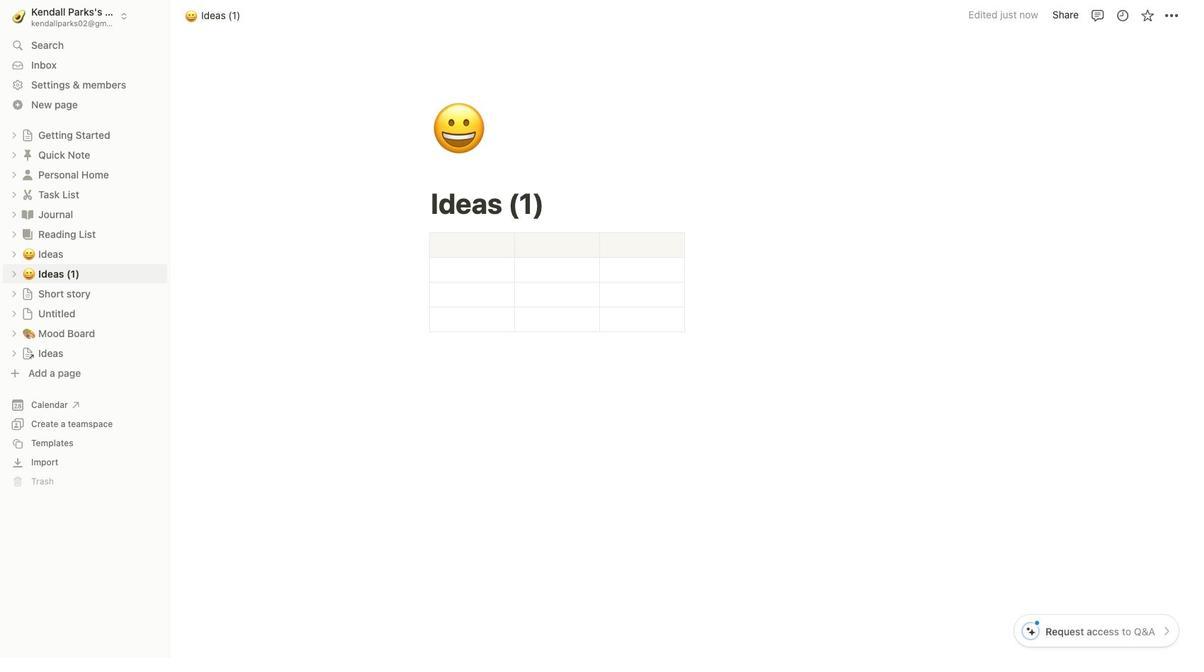 Task type: describe. For each thing, give the bounding box(es) containing it.
change page icon image for fifth open image from the top
[[21, 207, 35, 221]]

3 open image from the top
[[10, 170, 18, 179]]

8 open image from the top
[[10, 309, 18, 318]]

🎨 image
[[23, 325, 35, 341]]

🥑 image
[[12, 7, 26, 25]]

change page icon image for seventh open image from the top of the page
[[21, 287, 34, 300]]

favorite image
[[1140, 8, 1154, 22]]

1 open image from the top
[[10, 230, 18, 238]]

2 open image from the top
[[10, 270, 18, 278]]

6 open image from the top
[[10, 250, 18, 258]]

change page icon image for fourth open image from the top
[[21, 187, 35, 202]]

4 open image from the top
[[10, 190, 18, 199]]

7 open image from the top
[[10, 289, 18, 298]]



Task type: locate. For each thing, give the bounding box(es) containing it.
change page icon image
[[21, 129, 34, 141], [21, 148, 35, 162], [21, 168, 35, 182], [21, 187, 35, 202], [21, 207, 35, 221], [21, 227, 35, 241], [21, 287, 34, 300], [21, 307, 34, 320], [21, 347, 34, 360]]

open image
[[10, 131, 18, 139], [10, 151, 18, 159], [10, 170, 18, 179], [10, 190, 18, 199], [10, 210, 18, 219], [10, 250, 18, 258], [10, 289, 18, 298], [10, 309, 18, 318]]

change page icon image for 1st open image from the bottom
[[21, 307, 34, 320]]

1 open image from the top
[[10, 131, 18, 139]]

updates image
[[1116, 8, 1130, 22]]

change page icon image for first open icon
[[21, 227, 35, 241]]

😀 image
[[185, 7, 198, 24], [431, 94, 487, 166], [23, 245, 35, 262], [23, 265, 35, 282]]

5 open image from the top
[[10, 210, 18, 219]]

4 open image from the top
[[10, 349, 18, 357]]

change page icon image for 6th open image from the bottom
[[21, 168, 35, 182]]

3 open image from the top
[[10, 329, 18, 338]]

change page icon image for eighth open image from the bottom
[[21, 129, 34, 141]]

open image
[[10, 230, 18, 238], [10, 270, 18, 278], [10, 329, 18, 338], [10, 349, 18, 357]]

comments image
[[1091, 8, 1105, 22]]

2 open image from the top
[[10, 151, 18, 159]]

change page icon image for 7th open image from the bottom
[[21, 148, 35, 162]]



Task type: vqa. For each thing, say whether or not it's contained in the screenshot.
the New page Image
no



